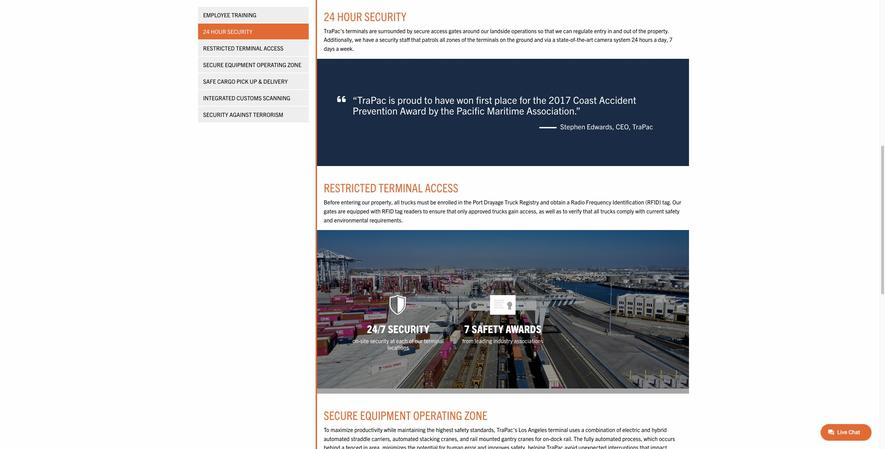 Task type: locate. For each thing, give the bounding box(es) containing it.
1 vertical spatial by
[[429, 104, 439, 117]]

7 up from
[[465, 322, 470, 335]]

have
[[363, 36, 374, 43], [435, 93, 455, 106]]

0 horizontal spatial all
[[395, 199, 400, 206]]

1 horizontal spatial automated
[[393, 435, 419, 442]]

24 hour security
[[324, 8, 407, 23], [203, 28, 253, 35]]

0 vertical spatial gates
[[449, 27, 462, 34]]

2 horizontal spatial all
[[594, 208, 600, 215]]

1 horizontal spatial in
[[459, 199, 463, 206]]

trapac's inside to maximize productivity while maintaining the highest safety standards, trapac's los angeles terminal uses a combination of electric and hybrid automated straddle carriers, automated stacking cranes, and rail mounted gantry cranes for on-dock rail. the fully automated process, which occurs behind a fenced in area, minimizes the potential for human error and improves safety, helping trapac avoid unexpected interruptions that impa
[[497, 426, 518, 433]]

0 horizontal spatial 24
[[203, 28, 210, 35]]

secure equipment operating zone
[[203, 61, 302, 68], [324, 408, 488, 423]]

0 horizontal spatial access
[[264, 45, 284, 52]]

and down mounted
[[478, 444, 487, 449]]

2 vertical spatial our
[[415, 337, 423, 344]]

operating up the highest
[[414, 408, 463, 423]]

secure equipment operating zone down restricted terminal access link
[[203, 61, 302, 68]]

that down the 'which'
[[640, 444, 650, 449]]

have right 'additionally,'
[[363, 36, 374, 43]]

on- inside 24/7 security on-site security at each of our terminal locations
[[353, 337, 361, 344]]

1 vertical spatial safety
[[455, 426, 469, 433]]

a left day,
[[655, 36, 657, 43]]

potential
[[417, 444, 438, 449]]

safety
[[666, 208, 680, 215], [455, 426, 469, 433]]

0 vertical spatial equipment
[[225, 61, 256, 68]]

0 horizontal spatial restricted
[[203, 45, 235, 52]]

access up enrolled
[[425, 180, 459, 195]]

0 horizontal spatial secure equipment operating zone
[[203, 61, 302, 68]]

helping
[[528, 444, 546, 449]]

of inside 24/7 security on-site security at each of our terminal locations
[[409, 337, 414, 344]]

in right entry
[[608, 27, 613, 34]]

equipment up pick
[[225, 61, 256, 68]]

secure up safe
[[203, 61, 224, 68]]

restricted terminal access up property,
[[324, 180, 459, 195]]

in up only
[[459, 199, 463, 206]]

and up the 'which'
[[642, 426, 651, 433]]

gates down before
[[324, 208, 337, 215]]

1 vertical spatial in
[[459, 199, 463, 206]]

the left 'port'
[[464, 199, 472, 206]]

the
[[639, 27, 647, 34], [468, 36, 476, 43], [508, 36, 515, 43], [533, 93, 547, 106], [441, 104, 455, 117], [464, 199, 472, 206], [427, 426, 435, 433], [408, 444, 416, 449]]

1 vertical spatial restricted terminal access
[[324, 180, 459, 195]]

0 horizontal spatial automated
[[324, 435, 350, 442]]

0 vertical spatial secure
[[203, 61, 224, 68]]

place
[[495, 93, 518, 106]]

solid image
[[338, 95, 346, 104]]

all up tag
[[395, 199, 400, 206]]

terminals up week. on the left
[[346, 27, 368, 34]]

from
[[463, 337, 474, 344]]

0 vertical spatial are
[[370, 27, 377, 34]]

1 horizontal spatial 24
[[324, 8, 335, 23]]

equipment up "while"
[[360, 408, 411, 423]]

with down property,
[[371, 208, 381, 215]]

to right proud
[[425, 93, 433, 106]]

safety up cranes,
[[455, 426, 469, 433]]

our
[[481, 27, 489, 34], [362, 199, 370, 206], [415, 337, 423, 344]]

0 horizontal spatial trapac's
[[324, 27, 345, 34]]

0 vertical spatial restricted
[[203, 45, 235, 52]]

our inside trapac's terminals are surrounded by secure access gates around our landside operations so that we can regulate entry in and out of the property. additionally, we have a security staff that patrols all zones of the terminals on the ground and via a state-of-the-art camera system 24 hours a day, 7 days a week.
[[481, 27, 489, 34]]

1 vertical spatial gates
[[324, 208, 337, 215]]

0 horizontal spatial with
[[371, 208, 381, 215]]

in
[[608, 27, 613, 34], [459, 199, 463, 206], [364, 444, 368, 449]]

2 as from the left
[[557, 208, 562, 215]]

zone up delivery
[[288, 61, 302, 68]]

the up stacking
[[427, 426, 435, 433]]

24/7
[[367, 322, 386, 335]]

by up the staff
[[407, 27, 413, 34]]

as left the well
[[539, 208, 545, 215]]

24 hour security link
[[198, 24, 309, 39]]

terminal
[[236, 45, 263, 52], [379, 180, 423, 195]]

we left can
[[556, 27, 563, 34]]

electric
[[623, 426, 641, 433]]

24 left hours
[[632, 36, 639, 43]]

1 horizontal spatial on-
[[543, 435, 551, 442]]

and down 'so' on the right top
[[535, 36, 544, 43]]

1 horizontal spatial our
[[415, 337, 423, 344]]

0 horizontal spatial terminal
[[424, 337, 444, 344]]

1 vertical spatial security
[[370, 337, 389, 344]]

we right 'additionally,'
[[355, 36, 362, 43]]

are left surrounded
[[370, 27, 377, 34]]

locations
[[388, 344, 409, 351]]

restricted terminal access
[[203, 45, 284, 52], [324, 180, 459, 195]]

access down 24 hour security link
[[264, 45, 284, 52]]

have left won
[[435, 93, 455, 106]]

for down cranes,
[[439, 444, 446, 449]]

1 vertical spatial all
[[395, 199, 400, 206]]

safety inside to maximize productivity while maintaining the highest safety standards, trapac's los angeles terminal uses a combination of electric and hybrid automated straddle carriers, automated stacking cranes, and rail mounted gantry cranes for on-dock rail. the fully automated process, which occurs behind a fenced in area, minimizes the potential for human error and improves safety, helping trapac avoid unexpected interruptions that impa
[[455, 426, 469, 433]]

1 vertical spatial 24 hour security
[[203, 28, 253, 35]]

to maximize productivity while maintaining the highest safety standards, trapac's los angeles terminal uses a combination of electric and hybrid automated straddle carriers, automated stacking cranes, and rail mounted gantry cranes for on-dock rail. the fully automated process, which occurs behind a fenced in area, minimizes the potential for human error and improves safety, helping trapac avoid unexpected interruptions that impa
[[324, 426, 676, 449]]

restricted down employee
[[203, 45, 235, 52]]

operating up delivery
[[257, 61, 286, 68]]

drayage
[[484, 199, 504, 206]]

3 automated from the left
[[596, 435, 622, 442]]

1 vertical spatial terminal
[[549, 426, 569, 433]]

security
[[380, 36, 399, 43], [370, 337, 389, 344]]

gain
[[509, 208, 519, 215]]

have inside trapac's terminals are surrounded by secure access gates around our landside operations so that we can regulate entry in and out of the property. additionally, we have a security staff that patrols all zones of the terminals on the ground and via a state-of-the-art camera system 24 hours a day, 7 days a week.
[[363, 36, 374, 43]]

employee training link
[[198, 7, 309, 23]]

zones
[[447, 36, 461, 43]]

0 horizontal spatial restricted terminal access
[[203, 45, 284, 52]]

1 vertical spatial terminal
[[379, 180, 423, 195]]

0 vertical spatial 7
[[670, 36, 673, 43]]

secure up maximize at bottom
[[324, 408, 358, 423]]

1 horizontal spatial as
[[557, 208, 562, 215]]

gates inside trapac's terminals are surrounded by secure access gates around our landside operations so that we can regulate entry in and out of the property. additionally, we have a security staff that patrols all zones of the terminals on the ground and via a state-of-the-art camera system 24 hours a day, 7 days a week.
[[449, 27, 462, 34]]

operating inside the secure equipment operating zone link
[[257, 61, 286, 68]]

a left radio at the top right of page
[[567, 199, 570, 206]]

by inside trapac's terminals are surrounded by secure access gates around our landside operations so that we can regulate entry in and out of the property. additionally, we have a security staff that patrols all zones of the terminals on the ground and via a state-of-the-art camera system 24 hours a day, 7 days a week.
[[407, 27, 413, 34]]

in inside to maximize productivity while maintaining the highest safety standards, trapac's los angeles terminal uses a combination of electric and hybrid automated straddle carriers, automated stacking cranes, and rail mounted gantry cranes for on-dock rail. the fully automated process, which occurs behind a fenced in area, minimizes the potential for human error and improves safety, helping trapac avoid unexpected interruptions that impa
[[364, 444, 368, 449]]

safety inside before entering our property, all trucks must be enrolled in the port drayage truck registry and obtain a radio frequency identification (rfid) tag. our gates are equipped with rfid tag readers to ensure that only approved trucks gain access, as well as to verify that all trucks comply with current safety and environmental requirements.
[[666, 208, 680, 215]]

1 horizontal spatial trapac's
[[497, 426, 518, 433]]

trapac's up gantry
[[497, 426, 518, 433]]

trucks down frequency
[[601, 208, 616, 215]]

safe
[[203, 78, 216, 85]]

trapac's up 'additionally,'
[[324, 27, 345, 34]]

gates up zones
[[449, 27, 462, 34]]

well
[[546, 208, 555, 215]]

truck
[[505, 199, 519, 206]]

the inside before entering our property, all trucks must be enrolled in the port drayage truck registry and obtain a radio frequency identification (rfid) tag. our gates are equipped with rfid tag readers to ensure that only approved trucks gain access, as well as to verify that all trucks comply with current safety and environmental requirements.
[[464, 199, 472, 206]]

0 horizontal spatial safety
[[455, 426, 469, 433]]

2 vertical spatial 24
[[632, 36, 639, 43]]

security up surrounded
[[365, 8, 407, 23]]

have inside "trapac is proud to have won first place for the 2017 coast accident prevention award by the pacific maritime association."
[[435, 93, 455, 106]]

access
[[264, 45, 284, 52], [425, 180, 459, 195]]

security down surrounded
[[380, 36, 399, 43]]

1 vertical spatial are
[[338, 208, 346, 215]]

0 vertical spatial operating
[[257, 61, 286, 68]]

trucks
[[401, 199, 416, 206], [493, 208, 508, 215], [601, 208, 616, 215]]

secure equipment operating zone up maintaining at the bottom of page
[[324, 408, 488, 423]]

tag
[[396, 208, 403, 215]]

we
[[556, 27, 563, 34], [355, 36, 362, 43]]

angeles
[[529, 426, 548, 433]]

a right uses
[[582, 426, 585, 433]]

gates
[[449, 27, 462, 34], [324, 208, 337, 215]]

terminal up tag
[[379, 180, 423, 195]]

1 horizontal spatial terminals
[[477, 36, 499, 43]]

1 vertical spatial we
[[355, 36, 362, 43]]

0 horizontal spatial by
[[407, 27, 413, 34]]

are inside trapac's terminals are surrounded by secure access gates around our landside operations so that we can regulate entry in and out of the property. additionally, we have a security staff that patrols all zones of the terminals on the ground and via a state-of-the-art camera system 24 hours a day, 7 days a week.
[[370, 27, 377, 34]]

1 horizontal spatial hour
[[338, 8, 363, 23]]

human
[[447, 444, 464, 449]]

that
[[545, 27, 555, 34], [412, 36, 421, 43], [447, 208, 457, 215], [584, 208, 593, 215], [640, 444, 650, 449]]

hour
[[338, 8, 363, 23], [211, 28, 226, 35]]

0 horizontal spatial as
[[539, 208, 545, 215]]

automated up behind
[[324, 435, 350, 442]]

art
[[587, 36, 594, 43]]

restricted
[[203, 45, 235, 52], [324, 180, 377, 195]]

operations
[[512, 27, 537, 34]]

0 vertical spatial hour
[[338, 8, 363, 23]]

a right via
[[553, 36, 556, 43]]

0 vertical spatial security
[[380, 36, 399, 43]]

secure
[[414, 27, 430, 34]]

on- inside to maximize productivity while maintaining the highest safety standards, trapac's los angeles terminal uses a combination of electric and hybrid automated straddle carriers, automated stacking cranes, and rail mounted gantry cranes for on-dock rail. the fully automated process, which occurs behind a fenced in area, minimizes the potential for human error and improves safety, helping trapac avoid unexpected interruptions that impa
[[543, 435, 551, 442]]

0 vertical spatial on-
[[353, 337, 361, 344]]

(rfid)
[[646, 199, 662, 206]]

each
[[397, 337, 408, 344]]

terminals left "on"
[[477, 36, 499, 43]]

our right the around
[[481, 27, 489, 34]]

employee
[[203, 11, 230, 18]]

1 vertical spatial secure
[[324, 408, 358, 423]]

1 horizontal spatial secure equipment operating zone
[[324, 408, 488, 423]]

our up equipped
[[362, 199, 370, 206]]

of right each
[[409, 337, 414, 344]]

zone up standards,
[[465, 408, 488, 423]]

integrated customs scanning
[[203, 94, 291, 101]]

for inside "trapac is proud to have won first place for the 2017 coast accident prevention award by the pacific maritime association."
[[520, 93, 531, 106]]

by
[[407, 27, 413, 34], [429, 104, 439, 117]]

automated down maintaining at the bottom of page
[[393, 435, 419, 442]]

that right verify
[[584, 208, 593, 215]]

1 horizontal spatial are
[[370, 27, 377, 34]]

are
[[370, 27, 377, 34], [338, 208, 346, 215]]

the left 'potential' at bottom
[[408, 444, 416, 449]]

2 horizontal spatial in
[[608, 27, 613, 34]]

maintaining
[[398, 426, 426, 433]]

0 vertical spatial by
[[407, 27, 413, 34]]

1 horizontal spatial equipment
[[360, 408, 411, 423]]

24 hour security up surrounded
[[324, 8, 407, 23]]

1 vertical spatial trapac
[[547, 444, 564, 449]]

0 horizontal spatial trapac
[[547, 444, 564, 449]]

1 horizontal spatial all
[[440, 36, 446, 43]]

24 down employee
[[203, 28, 210, 35]]

entry
[[595, 27, 607, 34]]

2 horizontal spatial 24
[[632, 36, 639, 43]]

our right each
[[415, 337, 423, 344]]

cargo
[[218, 78, 236, 85]]

0 vertical spatial we
[[556, 27, 563, 34]]

with down identification
[[636, 208, 646, 215]]

for up helping
[[536, 435, 542, 442]]

1 horizontal spatial for
[[520, 93, 531, 106]]

a
[[376, 36, 379, 43], [553, 36, 556, 43], [655, 36, 657, 43], [336, 45, 339, 52], [567, 199, 570, 206], [582, 426, 585, 433], [342, 444, 345, 449]]

for right "place"
[[520, 93, 531, 106]]

0 horizontal spatial terminal
[[236, 45, 263, 52]]

0 horizontal spatial we
[[355, 36, 362, 43]]

24 up 'additionally,'
[[324, 8, 335, 23]]

1 vertical spatial for
[[536, 435, 542, 442]]

only
[[458, 208, 468, 215]]

our inside 24/7 security on-site security at each of our terminal locations
[[415, 337, 423, 344]]

restricted up entering
[[324, 180, 377, 195]]

security down the training on the top of the page
[[228, 28, 253, 35]]

security down 24/7
[[370, 337, 389, 344]]

2 horizontal spatial our
[[481, 27, 489, 34]]

security against terrorism
[[203, 111, 284, 118]]

1 vertical spatial hour
[[211, 28, 226, 35]]

0 vertical spatial all
[[440, 36, 446, 43]]

2 vertical spatial in
[[364, 444, 368, 449]]

and
[[614, 27, 623, 34], [535, 36, 544, 43], [541, 199, 550, 206], [324, 217, 333, 223], [642, 426, 651, 433], [460, 435, 469, 442], [478, 444, 487, 449]]

all inside trapac's terminals are surrounded by secure access gates around our landside operations so that we can regulate entry in and out of the property. additionally, we have a security staff that patrols all zones of the terminals on the ground and via a state-of-the-art camera system 24 hours a day, 7 days a week.
[[440, 36, 446, 43]]

0 horizontal spatial hour
[[211, 28, 226, 35]]

2 vertical spatial all
[[594, 208, 600, 215]]

coast
[[574, 93, 597, 106]]

hour down employee
[[211, 28, 226, 35]]

restricted inside restricted terminal access link
[[203, 45, 235, 52]]

1 horizontal spatial trapac
[[633, 122, 654, 131]]

of
[[633, 27, 638, 34], [462, 36, 467, 43], [409, 337, 414, 344], [617, 426, 622, 433]]

0 horizontal spatial in
[[364, 444, 368, 449]]

restricted terminal access down 24 hour security link
[[203, 45, 284, 52]]

interruptions
[[608, 444, 639, 449]]

productivity
[[355, 426, 383, 433]]

0 vertical spatial trapac's
[[324, 27, 345, 34]]

gantry
[[502, 435, 517, 442]]

1 horizontal spatial we
[[556, 27, 563, 34]]

by right award at the left of page
[[429, 104, 439, 117]]

trapac's
[[324, 27, 345, 34], [497, 426, 518, 433]]

7 right day,
[[670, 36, 673, 43]]

0 horizontal spatial on-
[[353, 337, 361, 344]]

mounted
[[479, 435, 501, 442]]

frequency
[[587, 199, 612, 206]]

surrounded
[[378, 27, 406, 34]]

0 horizontal spatial have
[[363, 36, 374, 43]]

2 vertical spatial for
[[439, 444, 446, 449]]

1 horizontal spatial with
[[636, 208, 646, 215]]

in down straddle
[[364, 444, 368, 449]]

security up each
[[388, 322, 430, 335]]

be
[[431, 199, 437, 206]]

24
[[324, 8, 335, 23], [203, 28, 210, 35], [632, 36, 639, 43]]

trapac
[[633, 122, 654, 131], [547, 444, 564, 449]]

terminal up the dock on the right of the page
[[549, 426, 569, 433]]

0 horizontal spatial for
[[439, 444, 446, 449]]

to
[[425, 93, 433, 106], [424, 208, 428, 215], [563, 208, 568, 215]]

the left 2017
[[533, 93, 547, 106]]

cranes,
[[441, 435, 459, 442]]

in inside trapac's terminals are surrounded by secure access gates around our landside operations so that we can regulate entry in and out of the property. additionally, we have a security staff that patrols all zones of the terminals on the ground and via a state-of-the-art camera system 24 hours a day, 7 days a week.
[[608, 27, 613, 34]]

trapac's terminals are surrounded by secure access gates around our landside operations so that we can regulate entry in and out of the property. additionally, we have a security staff that patrols all zones of the terminals on the ground and via a state-of-the-art camera system 24 hours a day, 7 days a week.
[[324, 27, 673, 52]]

all down frequency
[[594, 208, 600, 215]]

1 vertical spatial 7
[[465, 322, 470, 335]]

24 hour security down employee training
[[203, 28, 253, 35]]

hour up 'additionally,'
[[338, 8, 363, 23]]

safety down the our
[[666, 208, 680, 215]]

all down access in the top of the page
[[440, 36, 446, 43]]

zone
[[288, 61, 302, 68], [465, 408, 488, 423]]

0 vertical spatial in
[[608, 27, 613, 34]]

terminal right each
[[424, 337, 444, 344]]

1 horizontal spatial have
[[435, 93, 455, 106]]

security down integrated
[[203, 111, 228, 118]]

of right zones
[[462, 36, 467, 43]]

a inside before entering our property, all trucks must be enrolled in the port drayage truck registry and obtain a radio frequency identification (rfid) tag. our gates are equipped with rfid tag readers to ensure that only approved trucks gain access, as well as to verify that all trucks comply with current safety and environmental requirements.
[[567, 199, 570, 206]]

0 horizontal spatial operating
[[257, 61, 286, 68]]

trapac down the dock on the right of the page
[[547, 444, 564, 449]]

trucks up readers in the left top of the page
[[401, 199, 416, 206]]

automated
[[324, 435, 350, 442], [393, 435, 419, 442], [596, 435, 622, 442]]

as right the well
[[557, 208, 562, 215]]

to left verify
[[563, 208, 568, 215]]

trapac inside to maximize productivity while maintaining the highest safety standards, trapac's los angeles terminal uses a combination of electric and hybrid automated straddle carriers, automated stacking cranes, and rail mounted gantry cranes for on-dock rail. the fully automated process, which occurs behind a fenced in area, minimizes the potential for human error and improves safety, helping trapac avoid unexpected interruptions that impa
[[547, 444, 564, 449]]

prevention
[[353, 104, 398, 117]]

0 vertical spatial safety
[[666, 208, 680, 215]]

to inside "trapac is proud to have won first place for the 2017 coast accident prevention award by the pacific maritime association."
[[425, 93, 433, 106]]

0 vertical spatial zone
[[288, 61, 302, 68]]

1 horizontal spatial operating
[[414, 408, 463, 423]]

"trapac is proud to have won first place for the 2017 coast accident prevention award by the pacific maritime association."
[[353, 93, 637, 117]]

delivery
[[264, 78, 288, 85]]

7 safety awards from leading industry associations
[[463, 322, 544, 344]]

1 horizontal spatial safety
[[666, 208, 680, 215]]

on-
[[353, 337, 361, 344], [543, 435, 551, 442]]

7
[[670, 36, 673, 43], [465, 322, 470, 335]]

terminal down 24 hour security link
[[236, 45, 263, 52]]



Task type: describe. For each thing, give the bounding box(es) containing it.
security inside 24/7 security on-site security at each of our terminal locations
[[388, 322, 430, 335]]

while
[[384, 426, 397, 433]]

that right 'so' on the right top
[[545, 27, 555, 34]]

the right "on"
[[508, 36, 515, 43]]

training
[[232, 11, 257, 18]]

that inside to maximize productivity while maintaining the highest safety standards, trapac's los angeles terminal uses a combination of electric and hybrid automated straddle carriers, automated stacking cranes, and rail mounted gantry cranes for on-dock rail. the fully automated process, which occurs behind a fenced in area, minimizes the potential for human error and improves safety, helping trapac avoid unexpected interruptions that impa
[[640, 444, 650, 449]]

restricted terminal access link
[[198, 40, 309, 56]]

behind
[[324, 444, 341, 449]]

1 horizontal spatial trucks
[[493, 208, 508, 215]]

which
[[644, 435, 658, 442]]

camera
[[595, 36, 613, 43]]

by inside "trapac is proud to have won first place for the 2017 coast accident prevention award by the pacific maritime association."
[[429, 104, 439, 117]]

stephen
[[561, 122, 586, 131]]

combination
[[586, 426, 616, 433]]

0 vertical spatial secure equipment operating zone
[[203, 61, 302, 68]]

0 vertical spatial access
[[264, 45, 284, 52]]

1 as from the left
[[539, 208, 545, 215]]

so
[[538, 27, 544, 34]]

fenced
[[346, 444, 362, 449]]

additionally,
[[324, 36, 354, 43]]

system
[[614, 36, 631, 43]]

0 vertical spatial terminals
[[346, 27, 368, 34]]

straddle
[[351, 435, 371, 442]]

1 with from the left
[[371, 208, 381, 215]]

highest
[[436, 426, 454, 433]]

of-
[[571, 36, 577, 43]]

and up the well
[[541, 199, 550, 206]]

to down must
[[424, 208, 428, 215]]

obtain
[[551, 199, 566, 206]]

landside
[[491, 27, 511, 34]]

approved
[[469, 208, 491, 215]]

2 horizontal spatial trucks
[[601, 208, 616, 215]]

a down surrounded
[[376, 36, 379, 43]]

current
[[647, 208, 665, 215]]

employee training
[[203, 11, 257, 18]]

staff
[[400, 36, 410, 43]]

the down the around
[[468, 36, 476, 43]]

7 inside 7 safety awards from leading industry associations
[[465, 322, 470, 335]]

0 vertical spatial trapac
[[633, 122, 654, 131]]

pick
[[237, 78, 249, 85]]

maritime
[[487, 104, 525, 117]]

property.
[[648, 27, 670, 34]]

at
[[391, 337, 395, 344]]

around
[[463, 27, 480, 34]]

are inside before entering our property, all trucks must be enrolled in the port drayage truck registry and obtain a radio frequency identification (rfid) tag. our gates are equipped with rfid tag readers to ensure that only approved trucks gain access, as well as to verify that all trucks comply with current safety and environmental requirements.
[[338, 208, 346, 215]]

first
[[476, 93, 493, 106]]

radio
[[572, 199, 585, 206]]

improves
[[488, 444, 510, 449]]

in inside before entering our property, all trucks must be enrolled in the port drayage truck registry and obtain a radio frequency identification (rfid) tag. our gates are equipped with rfid tag readers to ensure that only approved trucks gain access, as well as to verify that all trucks comply with current safety and environmental requirements.
[[459, 199, 463, 206]]

hybrid
[[652, 426, 667, 433]]

accident
[[600, 93, 637, 106]]

safe cargo pick up & delivery link
[[198, 73, 309, 89]]

on
[[500, 36, 506, 43]]

edwards,
[[587, 122, 615, 131]]

0 vertical spatial restricted terminal access
[[203, 45, 284, 52]]

and left rail
[[460, 435, 469, 442]]

that down enrolled
[[447, 208, 457, 215]]

patrols
[[422, 36, 439, 43]]

proud
[[398, 93, 422, 106]]

out
[[624, 27, 632, 34]]

terminal inside 24/7 security on-site security at each of our terminal locations
[[424, 337, 444, 344]]

1 horizontal spatial 24 hour security
[[324, 8, 407, 23]]

awards
[[506, 322, 542, 335]]

and down before
[[324, 217, 333, 223]]

the left won
[[441, 104, 455, 117]]

scanning
[[263, 94, 291, 101]]

1 horizontal spatial zone
[[465, 408, 488, 423]]

a right days
[[336, 45, 339, 52]]

0 horizontal spatial trucks
[[401, 199, 416, 206]]

day,
[[659, 36, 669, 43]]

terminal inside restricted terminal access link
[[236, 45, 263, 52]]

0 horizontal spatial zone
[[288, 61, 302, 68]]

occurs
[[660, 435, 676, 442]]

2 with from the left
[[636, 208, 646, 215]]

requirements.
[[370, 217, 403, 223]]

2 horizontal spatial for
[[536, 435, 542, 442]]

safe cargo pick up & delivery
[[203, 78, 288, 85]]

safety
[[472, 322, 504, 335]]

our inside before entering our property, all trucks must be enrolled in the port drayage truck registry and obtain a radio frequency identification (rfid) tag. our gates are equipped with rfid tag readers to ensure that only approved trucks gain access, as well as to verify that all trucks comply with current safety and environmental requirements.
[[362, 199, 370, 206]]

unexpected
[[579, 444, 607, 449]]

and left out
[[614, 27, 623, 34]]

avoid
[[565, 444, 578, 449]]

dock
[[551, 435, 563, 442]]

terrorism
[[253, 111, 284, 118]]

2 automated from the left
[[393, 435, 419, 442]]

1 horizontal spatial restricted terminal access
[[324, 180, 459, 195]]

regulate
[[574, 27, 593, 34]]

uses
[[570, 426, 581, 433]]

entering
[[341, 199, 361, 206]]

carriers,
[[372, 435, 392, 442]]

0 vertical spatial 24
[[324, 8, 335, 23]]

1 horizontal spatial terminal
[[379, 180, 423, 195]]

security inside trapac's terminals are surrounded by secure access gates around our landside operations so that we can regulate entry in and out of the property. additionally, we have a security staff that patrols all zones of the terminals on the ground and via a state-of-the-art camera system 24 hours a day, 7 days a week.
[[380, 36, 399, 43]]

verify
[[569, 208, 582, 215]]

readers
[[404, 208, 422, 215]]

is
[[389, 93, 396, 106]]

1 automated from the left
[[324, 435, 350, 442]]

secure equipment operating zone link
[[198, 57, 309, 73]]

1 vertical spatial restricted
[[324, 180, 377, 195]]

area,
[[369, 444, 381, 449]]

1 vertical spatial access
[[425, 180, 459, 195]]

1 vertical spatial secure equipment operating zone
[[324, 408, 488, 423]]

access,
[[520, 208, 538, 215]]

that down secure
[[412, 36, 421, 43]]

must
[[417, 199, 429, 206]]

1 horizontal spatial secure
[[324, 408, 358, 423]]

cranes
[[518, 435, 534, 442]]

gates inside before entering our property, all trucks must be enrolled in the port drayage truck registry and obtain a radio frequency identification (rfid) tag. our gates are equipped with rfid tag readers to ensure that only approved trucks gain access, as well as to verify that all trucks comply with current safety and environmental requirements.
[[324, 208, 337, 215]]

error
[[465, 444, 477, 449]]

0 horizontal spatial 24 hour security
[[203, 28, 253, 35]]

before entering our property, all trucks must be enrolled in the port drayage truck registry and obtain a radio frequency identification (rfid) tag. our gates are equipped with rfid tag readers to ensure that only approved trucks gain access, as well as to verify that all trucks comply with current safety and environmental requirements.
[[324, 199, 682, 223]]

24/7 security on-site security at each of our terminal locations
[[353, 322, 444, 351]]

ceo,
[[616, 122, 631, 131]]

up
[[250, 78, 257, 85]]

property,
[[371, 199, 393, 206]]

1 vertical spatial 24
[[203, 28, 210, 35]]

integrated customs scanning link
[[198, 90, 309, 106]]

state-
[[557, 36, 571, 43]]

terminal inside to maximize productivity while maintaining the highest safety standards, trapac's los angeles terminal uses a combination of electric and hybrid automated straddle carriers, automated stacking cranes, and rail mounted gantry cranes for on-dock rail. the fully automated process, which occurs behind a fenced in area, minimizes the potential for human error and improves safety, helping trapac avoid unexpected interruptions that impa
[[549, 426, 569, 433]]

integrated
[[203, 94, 236, 101]]

7 inside trapac's terminals are surrounded by secure access gates around our landside operations so that we can regulate entry in and out of the property. additionally, we have a security staff that patrols all zones of the terminals on the ground and via a state-of-the-art camera system 24 hours a day, 7 days a week.
[[670, 36, 673, 43]]

fully
[[585, 435, 594, 442]]

environmental
[[334, 217, 369, 223]]

1 vertical spatial equipment
[[360, 408, 411, 423]]

the up hours
[[639, 27, 647, 34]]

access
[[431, 27, 448, 34]]

won
[[457, 93, 474, 106]]

rail.
[[564, 435, 573, 442]]

of right out
[[633, 27, 638, 34]]

standards,
[[471, 426, 496, 433]]

association."
[[527, 104, 581, 117]]

&
[[259, 78, 262, 85]]

1 vertical spatial terminals
[[477, 36, 499, 43]]

comply
[[617, 208, 635, 215]]

"trapac
[[353, 93, 387, 106]]

safety,
[[511, 444, 527, 449]]

security inside 24/7 security on-site security at each of our terminal locations
[[370, 337, 389, 344]]

a left fenced
[[342, 444, 345, 449]]

security against terrorism link
[[198, 107, 309, 123]]

of inside to maximize productivity while maintaining the highest safety standards, trapac's los angeles terminal uses a combination of electric and hybrid automated straddle carriers, automated stacking cranes, and rail mounted gantry cranes for on-dock rail. the fully automated process, which occurs behind a fenced in area, minimizes the potential for human error and improves safety, helping trapac avoid unexpected interruptions that impa
[[617, 426, 622, 433]]

los
[[519, 426, 527, 433]]

registry
[[520, 199, 539, 206]]

24 inside trapac's terminals are surrounded by secure access gates around our landside operations so that we can regulate entry in and out of the property. additionally, we have a security staff that patrols all zones of the terminals on the ground and via a state-of-the-art camera system 24 hours a day, 7 days a week.
[[632, 36, 639, 43]]

enrolled
[[438, 199, 457, 206]]

0 horizontal spatial equipment
[[225, 61, 256, 68]]

the
[[574, 435, 583, 442]]

trapac's inside trapac's terminals are surrounded by secure access gates around our landside operations so that we can regulate entry in and out of the property. additionally, we have a security staff that patrols all zones of the terminals on the ground and via a state-of-the-art camera system 24 hours a day, 7 days a week.
[[324, 27, 345, 34]]

2017
[[549, 93, 572, 106]]



Task type: vqa. For each thing, say whether or not it's contained in the screenshot.
the by within the the TraPac's terminals are surrounded by secure access gates around our landside operations so that we can regulate entry in and out of the property. Additionally, we have a security staff that patrols all zones of the terminals on the ground and via a state-of-the-art camera system 24 hours a day, 7 days a week.
yes



